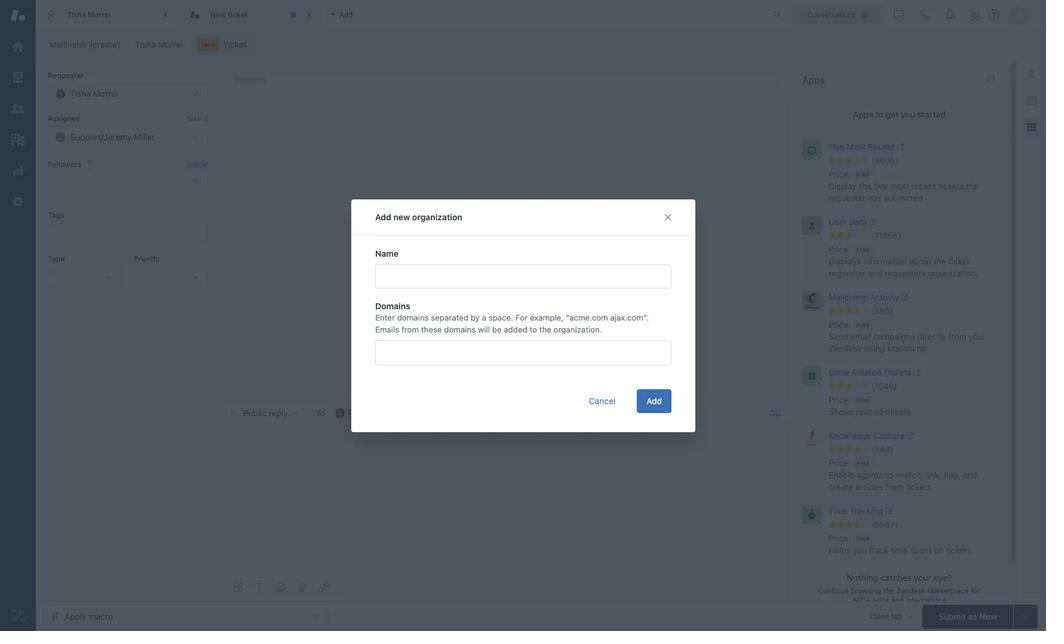 Task type: describe. For each thing, give the bounding box(es) containing it.
about
[[909, 256, 932, 266]]

you for helps
[[853, 545, 867, 556]]

tisha morrel tab
[[36, 0, 179, 30]]

(585)
[[872, 306, 893, 316]]

draft mode image
[[233, 583, 243, 593]]

4 stars. 5667 reviews. element
[[829, 520, 1001, 531]]

five most recent
[[829, 142, 895, 152]]

email
[[851, 332, 871, 342]]

from inside price: free send email campaigns directly from your zendesk using mailchimp
[[949, 332, 967, 342]]

activity
[[870, 292, 899, 302]]

display
[[829, 181, 857, 191]]

ticket inside price: free displays information about the ticket requester and requesters organization.
[[949, 256, 970, 266]]

zendesk support image
[[10, 8, 26, 23]]

3 stars. 8605 reviews. element
[[829, 155, 1001, 166]]

five
[[829, 142, 844, 152]]

tickets inside price: free display the five most recent tickets the requester has submitted
[[938, 181, 964, 191]]

"acme.com
[[565, 313, 608, 323]]

tags
[[48, 211, 64, 220]]

apps to get you started
[[853, 109, 946, 120]]

morrel inside tisha morrel link
[[158, 39, 183, 50]]

time tracking link
[[829, 505, 980, 520]]

organizations image
[[10, 132, 26, 148]]

it
[[204, 114, 208, 123]]

apps image
[[1027, 122, 1037, 132]]

zendesk image
[[10, 608, 26, 624]]

none text field inside add new organization dialog
[[382, 342, 387, 363]]

mailchimp activity
[[829, 292, 899, 302]]

ticket inside tab
[[228, 10, 248, 19]]

zendesk inside price: free send email campaigns directly from your zendesk using mailchimp
[[829, 344, 862, 354]]

new for new ticket
[[210, 10, 226, 19]]

track
[[869, 545, 889, 556]]

price: free helps you track time spent on tickets.
[[829, 534, 974, 556]]

emails
[[375, 324, 399, 334]]

a
[[482, 313, 486, 323]]

these
[[421, 324, 442, 334]]

tracking
[[850, 506, 883, 516]]

insert emojis image
[[276, 583, 286, 593]]

for
[[515, 313, 527, 323]]

user data image
[[802, 216, 822, 235]]

main element
[[0, 0, 36, 632]]

tickets. inside price: free enable agents to search, link, flag, and create articles from tickets.
[[906, 482, 934, 492]]

(opens in a new tab) image for user data
[[867, 219, 876, 226]]

search,
[[895, 470, 924, 480]]

mailchimp activity link
[[829, 292, 980, 306]]

tickets
[[884, 367, 911, 378]]

data
[[849, 217, 867, 227]]

zendesk inside nothing catches your eye? continue browsing the zendesk marketplace for 600+ apps and integrations
[[897, 587, 926, 596]]

reporting image
[[10, 163, 26, 179]]

(548)
[[872, 445, 894, 455]]

add attachment image
[[298, 583, 307, 593]]

domains enter domains separated by a space. for example, "acme.com ajax.com". emails from these domains will be added to the organization.
[[375, 301, 649, 334]]

format text image
[[255, 583, 264, 593]]

knowledge image
[[1027, 96, 1037, 106]]

secondary element
[[36, 33, 1046, 57]]

example,
[[530, 313, 563, 323]]

(5667)
[[872, 520, 898, 530]]

free for the
[[857, 171, 870, 178]]

will
[[478, 324, 490, 334]]

apps
[[873, 596, 889, 605]]

(8605)
[[872, 155, 899, 166]]

conversations
[[808, 10, 856, 19]]

agents
[[857, 470, 883, 480]]

enable
[[829, 470, 855, 480]]

Subject field
[[232, 72, 779, 86]]

the up has
[[859, 181, 872, 191]]

take it button
[[187, 113, 208, 125]]

space.
[[488, 313, 513, 323]]

2 vertical spatial new
[[979, 612, 997, 622]]

close modal image
[[663, 213, 673, 222]]

submit
[[939, 612, 966, 622]]

add new organization dialog
[[351, 199, 695, 432]]

get
[[886, 109, 899, 120]]

eye?
[[934, 573, 952, 583]]

new link
[[190, 36, 254, 53]]

ajax.com".
[[610, 313, 649, 323]]

your inside nothing catches your eye? continue browsing the zendesk marketplace for 600+ apps and integrations
[[914, 573, 932, 583]]

(opens in a new tab) image for time tracking
[[883, 508, 892, 515]]

1 vertical spatial domains
[[444, 324, 476, 334]]

tisha morrel inside tab
[[67, 10, 111, 19]]

information
[[863, 256, 907, 266]]

directly
[[918, 332, 946, 342]]

the inside domains enter domains separated by a space. for example, "acme.com ajax.com". emails from these domains will be added to the organization.
[[539, 324, 551, 334]]

recent
[[912, 181, 936, 191]]

five
[[874, 181, 888, 191]]

show related tickets
[[829, 367, 911, 378]]

type
[[48, 254, 65, 263]]

the inside nothing catches your eye? continue browsing the zendesk marketplace for 600+ apps and integrations
[[884, 587, 895, 596]]

flag,
[[944, 470, 961, 480]]

follow
[[188, 160, 208, 169]]

requesters
[[885, 268, 926, 278]]

new ticket tab
[[179, 0, 323, 30]]

new
[[393, 212, 410, 222]]

organization
[[412, 212, 462, 222]]

price: free enable agents to search, link, flag, and create articles from tickets.
[[829, 458, 977, 492]]

add button
[[637, 389, 671, 413]]

tisha morrel inside secondary element
[[135, 39, 183, 50]]

time
[[829, 506, 848, 516]]

organization. inside price: free displays information about the ticket requester and requesters organization.
[[928, 268, 978, 278]]

by
[[470, 313, 480, 323]]

zendesk products image
[[971, 12, 979, 20]]

4 stars. 548 reviews. element
[[829, 445, 1001, 455]]

time tracking image
[[802, 505, 822, 525]]

domains
[[375, 301, 410, 311]]

the inside price: free displays information about the ticket requester and requesters organization.
[[934, 256, 946, 266]]

tickets inside price: free shows related tickets
[[885, 407, 911, 417]]

Name text field
[[375, 265, 671, 288]]

time
[[891, 545, 908, 556]]

campaigns
[[873, 332, 915, 342]]

1 horizontal spatial to
[[876, 109, 884, 120]]

customer context image
[[1027, 70, 1037, 79]]

tabs tab list
[[36, 0, 761, 30]]

customers image
[[10, 101, 26, 117]]

and for flag,
[[963, 470, 977, 480]]

(opens in a new tab) image for mailchimp activity
[[899, 294, 908, 301]]

spent
[[910, 545, 932, 556]]

get help image
[[989, 10, 1000, 20]]

on
[[934, 545, 944, 556]]

submitted
[[884, 193, 923, 203]]

name
[[375, 248, 398, 259]]

views image
[[10, 70, 26, 85]]

follow button
[[188, 160, 208, 170]]

price: free displays information about the ticket requester and requesters organization.
[[829, 244, 978, 278]]

send
[[829, 332, 849, 342]]

marketplace
[[928, 587, 969, 596]]

4 stars. 585 reviews. element
[[829, 306, 1001, 317]]

apps for apps
[[802, 75, 825, 85]]

cancel
[[589, 396, 615, 406]]

related
[[852, 367, 881, 378]]

mailinator (create) button
[[42, 36, 128, 53]]

five most recent link
[[829, 141, 980, 155]]

mailchimp inside price: free send email campaigns directly from your zendesk using mailchimp
[[887, 344, 927, 354]]



Task type: locate. For each thing, give the bounding box(es) containing it.
price: inside price: free enable agents to search, link, flag, and create articles from tickets.
[[829, 458, 851, 468]]

close image inside tisha morrel tab
[[160, 9, 171, 21]]

free inside price: free helps you track time spent on tickets.
[[857, 535, 870, 543]]

3 free from the top
[[857, 321, 870, 329]]

0 vertical spatial domains
[[397, 313, 429, 323]]

to inside domains enter domains separated by a space. for example, "acme.com ajax.com". emails from these domains will be added to the organization.
[[529, 324, 537, 334]]

tickets up capture in the bottom of the page
[[885, 407, 911, 417]]

requester down 'displays'
[[829, 268, 866, 278]]

and right apps
[[891, 596, 904, 605]]

1 vertical spatial tickets.
[[946, 545, 974, 556]]

1 horizontal spatial organization.
[[928, 268, 978, 278]]

cc button
[[769, 408, 781, 419]]

add left new
[[375, 212, 391, 222]]

catches
[[881, 573, 912, 583]]

nothing
[[847, 573, 878, 583]]

has
[[868, 193, 882, 203]]

4 price: from the top
[[829, 395, 851, 405]]

free up display
[[857, 171, 870, 178]]

most
[[847, 142, 866, 152]]

zendesk
[[829, 344, 862, 354], [897, 587, 926, 596]]

morrel right moretisha@mailinator.com image
[[368, 409, 391, 418]]

tickets right 'recent'
[[938, 181, 964, 191]]

0 vertical spatial zendesk
[[829, 344, 862, 354]]

1 price: from the top
[[829, 169, 851, 179]]

mailchimp down campaigns
[[887, 344, 927, 354]]

new right as in the bottom right of the page
[[979, 612, 997, 622]]

0 horizontal spatial add
[[375, 212, 391, 222]]

new
[[210, 10, 226, 19], [201, 40, 217, 49], [979, 612, 997, 622]]

capture
[[874, 431, 905, 441]]

new for new
[[201, 40, 217, 49]]

to
[[876, 109, 884, 120], [529, 324, 537, 334], [885, 470, 893, 480]]

(opens in a new tab) image up (8605)
[[895, 144, 904, 151]]

take
[[187, 114, 202, 123]]

free for email
[[857, 321, 870, 329]]

0 horizontal spatial domains
[[397, 313, 429, 323]]

most
[[890, 181, 909, 191]]

(opens in a new tab) image for show related tickets
[[911, 369, 921, 377]]

knowledge capture
[[829, 431, 905, 441]]

0 vertical spatial and
[[868, 268, 882, 278]]

(opens in a new tab) image
[[895, 144, 904, 151], [867, 219, 876, 226], [899, 294, 908, 301], [911, 369, 921, 377], [905, 433, 914, 440], [883, 508, 892, 515]]

1 horizontal spatial apps
[[853, 109, 874, 120]]

to down the example,
[[529, 324, 537, 334]]

1 horizontal spatial close image
[[303, 9, 315, 21]]

Public reply composer text field
[[226, 426, 776, 451]]

0 vertical spatial your
[[969, 332, 986, 342]]

2 horizontal spatial and
[[963, 470, 977, 480]]

articles
[[855, 482, 884, 492]]

1 horizontal spatial mailchimp
[[887, 344, 927, 354]]

2 vertical spatial and
[[891, 596, 904, 605]]

1 free from the top
[[857, 171, 870, 178]]

to
[[316, 408, 325, 418]]

2 horizontal spatial tisha
[[347, 409, 366, 418]]

show related tickets image
[[802, 367, 822, 386]]

tisha right moretisha@mailinator.com image
[[347, 409, 366, 418]]

price: up 'displays'
[[829, 244, 851, 255]]

2 horizontal spatial tisha morrel
[[347, 409, 391, 418]]

0 horizontal spatial tickets
[[885, 407, 911, 417]]

price: inside price: free shows related tickets
[[829, 395, 851, 405]]

free inside price: free shows related tickets
[[857, 397, 870, 404]]

1 horizontal spatial from
[[886, 482, 904, 492]]

organization. down about
[[928, 268, 978, 278]]

2 vertical spatial to
[[885, 470, 893, 480]]

price: for send
[[829, 320, 851, 330]]

helps
[[829, 545, 851, 556]]

2 horizontal spatial from
[[949, 332, 967, 342]]

from inside price: free enable agents to search, link, flag, and create articles from tickets.
[[886, 482, 904, 492]]

nothing catches your eye? continue browsing the zendesk marketplace for 600+ apps and integrations
[[819, 573, 981, 605]]

0 horizontal spatial organization.
[[553, 324, 602, 334]]

2 price: from the top
[[829, 244, 851, 255]]

tickets. right on
[[946, 545, 974, 556]]

free up related
[[857, 397, 870, 404]]

0 vertical spatial tisha morrel
[[67, 10, 111, 19]]

separated
[[431, 313, 468, 323]]

(opens in a new tab) image inside knowledge capture link
[[905, 433, 914, 440]]

and inside nothing catches your eye? continue browsing the zendesk marketplace for 600+ apps and integrations
[[891, 596, 904, 605]]

your right directly
[[969, 332, 986, 342]]

1 vertical spatial to
[[529, 324, 537, 334]]

zendesk up integrations
[[897, 587, 926, 596]]

0 vertical spatial mailchimp
[[829, 292, 868, 302]]

2 horizontal spatial morrel
[[368, 409, 391, 418]]

600+
[[853, 596, 871, 605]]

0 vertical spatial morrel
[[88, 10, 111, 19]]

close image inside new ticket tab
[[303, 9, 315, 21]]

tisha up 'mailinator'
[[67, 10, 86, 19]]

price: inside price: free send email campaigns directly from your zendesk using mailchimp
[[829, 320, 851, 330]]

0 horizontal spatial ticket
[[228, 10, 248, 19]]

mailchimp down 'displays'
[[829, 292, 868, 302]]

you right get
[[901, 109, 915, 120]]

be
[[492, 324, 501, 334]]

0 horizontal spatial mailchimp
[[829, 292, 868, 302]]

1 vertical spatial morrel
[[158, 39, 183, 50]]

0 vertical spatial tisha
[[67, 10, 86, 19]]

free for related
[[857, 397, 870, 404]]

morrel left new link
[[158, 39, 183, 50]]

get started image
[[10, 39, 26, 54]]

0 vertical spatial new
[[210, 10, 226, 19]]

related
[[856, 407, 883, 417]]

domains
[[397, 313, 429, 323], [444, 324, 476, 334]]

3 stars. 1546 reviews. element
[[829, 381, 1001, 392]]

1 horizontal spatial add
[[646, 396, 662, 406]]

1 horizontal spatial zendesk
[[897, 587, 926, 596]]

tickets. inside price: free helps you track time spent on tickets.
[[946, 545, 974, 556]]

and for requester
[[868, 268, 882, 278]]

knowledge capture image
[[802, 430, 822, 449]]

price: free send email campaigns directly from your zendesk using mailchimp
[[829, 320, 986, 354]]

0 vertical spatial apps
[[802, 75, 825, 85]]

organization. down "acme.com
[[553, 324, 602, 334]]

to right agents
[[885, 470, 893, 480]]

cc
[[769, 408, 781, 418]]

new up new link
[[210, 10, 226, 19]]

tisha right '(create)'
[[135, 39, 156, 50]]

0 vertical spatial organization.
[[928, 268, 978, 278]]

1 requester from the top
[[829, 193, 866, 203]]

tickets. down "search,"
[[906, 482, 934, 492]]

new inside tab
[[210, 10, 226, 19]]

free up agents
[[857, 460, 870, 467]]

free inside price: free display the five most recent tickets the requester has submitted
[[857, 171, 870, 178]]

price: up helps
[[829, 534, 851, 544]]

1 vertical spatial your
[[914, 573, 932, 583]]

(1546)
[[872, 381, 897, 391]]

0 vertical spatial to
[[876, 109, 884, 120]]

6 free from the top
[[857, 535, 870, 543]]

1 vertical spatial add
[[646, 396, 662, 406]]

0 horizontal spatial tisha
[[67, 10, 86, 19]]

apps
[[802, 75, 825, 85], [853, 109, 874, 120]]

(opens in a new tab) image for five most recent
[[895, 144, 904, 151]]

1 vertical spatial and
[[963, 470, 977, 480]]

add
[[375, 212, 391, 222], [646, 396, 662, 406]]

2 requester from the top
[[829, 268, 866, 278]]

free up email
[[857, 321, 870, 329]]

shows
[[829, 407, 854, 417]]

0 horizontal spatial your
[[914, 573, 932, 583]]

you for get
[[901, 109, 915, 120]]

free up 'displays'
[[857, 246, 870, 253]]

ticket up new link
[[228, 10, 248, 19]]

time tracking
[[829, 506, 883, 516]]

and inside price: free displays information about the ticket requester and requesters organization.
[[868, 268, 882, 278]]

tisha inside tab
[[67, 10, 86, 19]]

zendesk down send at bottom
[[829, 344, 862, 354]]

(opens in a new tab) image up 4 stars. 548 reviews. element
[[905, 433, 914, 440]]

morrel
[[88, 10, 111, 19], [158, 39, 183, 50], [368, 409, 391, 418]]

1 vertical spatial apps
[[853, 109, 874, 120]]

add for add
[[646, 396, 662, 406]]

add link (cmd k) image
[[319, 583, 329, 593]]

None text field
[[382, 342, 387, 363]]

the right about
[[934, 256, 946, 266]]

the right 'recent'
[[966, 181, 979, 191]]

tisha inside secondary element
[[135, 39, 156, 50]]

free inside price: free enable agents to search, link, flag, and create articles from tickets.
[[857, 460, 870, 467]]

1 horizontal spatial domains
[[444, 324, 476, 334]]

price: for shows
[[829, 395, 851, 405]]

free inside price: free send email campaigns directly from your zendesk using mailchimp
[[857, 321, 870, 329]]

1 vertical spatial new
[[201, 40, 217, 49]]

1 horizontal spatial morrel
[[158, 39, 183, 50]]

tisha morrel up 'mailinator (create)'
[[67, 10, 111, 19]]

the down the example,
[[539, 324, 551, 334]]

(opens in a new tab) image up 4 stars. 585 reviews. element on the right
[[899, 294, 908, 301]]

cancel button
[[579, 389, 625, 413]]

1 horizontal spatial and
[[891, 596, 904, 605]]

free up track
[[857, 535, 870, 543]]

2 horizontal spatial to
[[885, 470, 893, 480]]

from inside domains enter domains separated by a space. for example, "acme.com ajax.com". emails from these domains will be added to the organization.
[[401, 324, 419, 334]]

and
[[868, 268, 882, 278], [963, 470, 977, 480], [891, 596, 904, 605]]

started
[[918, 109, 946, 120]]

new ticket
[[210, 10, 248, 19]]

(opens in a new tab) image for knowledge capture
[[905, 433, 914, 440]]

tisha morrel right '(create)'
[[135, 39, 183, 50]]

1 vertical spatial mailchimp
[[887, 344, 927, 354]]

free for you
[[857, 535, 870, 543]]

1 close image from the left
[[160, 9, 171, 21]]

the up apps
[[884, 587, 895, 596]]

5 free from the top
[[857, 460, 870, 467]]

and inside price: free enable agents to search, link, flag, and create articles from tickets.
[[963, 470, 977, 480]]

add inside add button
[[646, 396, 662, 406]]

domains down separated
[[444, 324, 476, 334]]

0 horizontal spatial close image
[[160, 9, 171, 21]]

the
[[859, 181, 872, 191], [966, 181, 979, 191], [934, 256, 946, 266], [539, 324, 551, 334], [884, 587, 895, 596]]

0 horizontal spatial morrel
[[88, 10, 111, 19]]

admin image
[[10, 194, 26, 210]]

price: up send at bottom
[[829, 320, 851, 330]]

add for add new organization
[[375, 212, 391, 222]]

show related tickets link
[[829, 367, 980, 381]]

user data
[[829, 217, 867, 227]]

moretisha@mailinator.com image
[[335, 409, 345, 418]]

your left eye?
[[914, 573, 932, 583]]

tisha morrel
[[67, 10, 111, 19], [135, 39, 183, 50], [347, 409, 391, 418]]

(opens in a new tab) image up 3 stars. 1546 reviews. element
[[911, 369, 921, 377]]

3 stars. 11366 reviews. element
[[829, 231, 1001, 241]]

you inside price: free helps you track time spent on tickets.
[[853, 545, 867, 556]]

2 vertical spatial tisha morrel
[[347, 409, 391, 418]]

0 horizontal spatial tisha morrel
[[67, 10, 111, 19]]

0 horizontal spatial apps
[[802, 75, 825, 85]]

1 horizontal spatial tickets.
[[946, 545, 974, 556]]

price: up shows
[[829, 395, 851, 405]]

0 horizontal spatial you
[[853, 545, 867, 556]]

price: up enable
[[829, 458, 851, 468]]

5 price: from the top
[[829, 458, 851, 468]]

price: up display
[[829, 169, 851, 179]]

1 vertical spatial you
[[853, 545, 867, 556]]

price: inside price: free helps you track time spent on tickets.
[[829, 534, 851, 544]]

0 vertical spatial ticket
[[228, 10, 248, 19]]

from left these
[[401, 324, 419, 334]]

0 vertical spatial add
[[375, 212, 391, 222]]

submit as new
[[939, 612, 997, 622]]

2 vertical spatial tisha
[[347, 409, 366, 418]]

requester inside price: free displays information about the ticket requester and requesters organization.
[[829, 268, 866, 278]]

1 vertical spatial requester
[[829, 268, 866, 278]]

knowledge capture link
[[829, 430, 980, 445]]

tisha morrel right moretisha@mailinator.com image
[[347, 409, 391, 418]]

1 vertical spatial organization.
[[553, 324, 602, 334]]

morrel inside tisha morrel tab
[[88, 10, 111, 19]]

from right directly
[[949, 332, 967, 342]]

and down information
[[868, 268, 882, 278]]

1 vertical spatial ticket
[[949, 256, 970, 266]]

(opens in a new tab) image up (11366)
[[867, 219, 876, 226]]

integrations
[[906, 596, 946, 605]]

added
[[504, 324, 527, 334]]

0 vertical spatial tickets
[[938, 181, 964, 191]]

(11366)
[[872, 231, 901, 241]]

from down "search,"
[[886, 482, 904, 492]]

domains up these
[[397, 313, 429, 323]]

and right flag,
[[963, 470, 977, 480]]

take it
[[187, 114, 208, 123]]

organization. inside domains enter domains separated by a space. for example, "acme.com ajax.com". emails from these domains will be added to the organization.
[[553, 324, 602, 334]]

4 free from the top
[[857, 397, 870, 404]]

five most recent image
[[802, 141, 822, 160]]

to left get
[[876, 109, 884, 120]]

enter
[[375, 313, 395, 323]]

0 vertical spatial requester
[[829, 193, 866, 203]]

price: inside price: free displays information about the ticket requester and requesters organization.
[[829, 244, 851, 255]]

0 horizontal spatial and
[[868, 268, 882, 278]]

(opens in a new tab) image inside mailchimp activity link
[[899, 294, 908, 301]]

ticket right about
[[949, 256, 970, 266]]

to inside price: free enable agents to search, link, flag, and create articles from tickets.
[[885, 470, 893, 480]]

(opens in a new tab) image inside show related tickets link
[[911, 369, 921, 377]]

price: inside price: free display the five most recent tickets the requester has submitted
[[829, 169, 851, 179]]

for
[[971, 587, 981, 596]]

assignee
[[48, 114, 80, 123]]

morrel up '(create)'
[[88, 10, 111, 19]]

0 horizontal spatial tickets.
[[906, 482, 934, 492]]

link,
[[926, 470, 942, 480]]

add right the cancel
[[646, 396, 662, 406]]

your inside price: free send email campaigns directly from your zendesk using mailchimp
[[969, 332, 986, 342]]

add new organization
[[375, 212, 462, 222]]

0 vertical spatial tickets.
[[906, 482, 934, 492]]

0 horizontal spatial zendesk
[[829, 344, 862, 354]]

you left track
[[853, 545, 867, 556]]

mailchimp activity image
[[802, 292, 822, 311]]

1 vertical spatial tisha morrel
[[135, 39, 183, 50]]

0 horizontal spatial from
[[401, 324, 419, 334]]

1 horizontal spatial ticket
[[949, 256, 970, 266]]

1 vertical spatial zendesk
[[897, 587, 926, 596]]

3 price: from the top
[[829, 320, 851, 330]]

user
[[829, 217, 847, 227]]

0 horizontal spatial to
[[529, 324, 537, 334]]

price: for helps
[[829, 534, 851, 544]]

recent
[[868, 142, 895, 152]]

apps for apps to get you started
[[853, 109, 874, 120]]

(opens in a new tab) image inside time tracking link
[[883, 508, 892, 515]]

requester inside price: free display the five most recent tickets the requester has submitted
[[829, 193, 866, 203]]

1 vertical spatial tisha
[[135, 39, 156, 50]]

price: for displays
[[829, 244, 851, 255]]

free for agents
[[857, 460, 870, 467]]

(opens in a new tab) image inside user data "link"
[[867, 219, 876, 226]]

0 vertical spatial you
[[901, 109, 915, 120]]

(opens in a new tab) image up the (5667)
[[883, 508, 892, 515]]

price: for enable
[[829, 458, 851, 468]]

new inside secondary element
[[201, 40, 217, 49]]

requester down display
[[829, 193, 866, 203]]

2 close image from the left
[[303, 9, 315, 21]]

continue
[[819, 587, 849, 596]]

from
[[401, 324, 419, 334], [949, 332, 967, 342], [886, 482, 904, 492]]

show
[[829, 367, 850, 378]]

tisha morrel link
[[127, 36, 191, 53]]

user data link
[[829, 216, 980, 231]]

new down "new ticket"
[[201, 40, 217, 49]]

price: for display
[[829, 169, 851, 179]]

(opens in a new tab) image inside the five most recent link
[[895, 144, 904, 151]]

free inside price: free displays information about the ticket requester and requesters organization.
[[857, 246, 870, 253]]

6 price: from the top
[[829, 534, 851, 544]]

1 horizontal spatial tisha morrel
[[135, 39, 183, 50]]

1 vertical spatial tickets
[[885, 407, 911, 417]]

1 horizontal spatial tickets
[[938, 181, 964, 191]]

close image
[[160, 9, 171, 21], [303, 9, 315, 21]]

price:
[[829, 169, 851, 179], [829, 244, 851, 255], [829, 320, 851, 330], [829, 395, 851, 405], [829, 458, 851, 468], [829, 534, 851, 544]]

free for information
[[857, 246, 870, 253]]

1 horizontal spatial you
[[901, 109, 915, 120]]

1 horizontal spatial tisha
[[135, 39, 156, 50]]

2 free from the top
[[857, 246, 870, 253]]

price: free shows related tickets
[[829, 395, 911, 417]]

create
[[829, 482, 853, 492]]

1 horizontal spatial your
[[969, 332, 986, 342]]

mailinator (create)
[[50, 39, 120, 50]]

2 vertical spatial morrel
[[368, 409, 391, 418]]

organization.
[[928, 268, 978, 278], [553, 324, 602, 334]]

using
[[864, 344, 885, 354]]



Task type: vqa. For each thing, say whether or not it's contained in the screenshot.
"ticket" inside the New ticket Tab
yes



